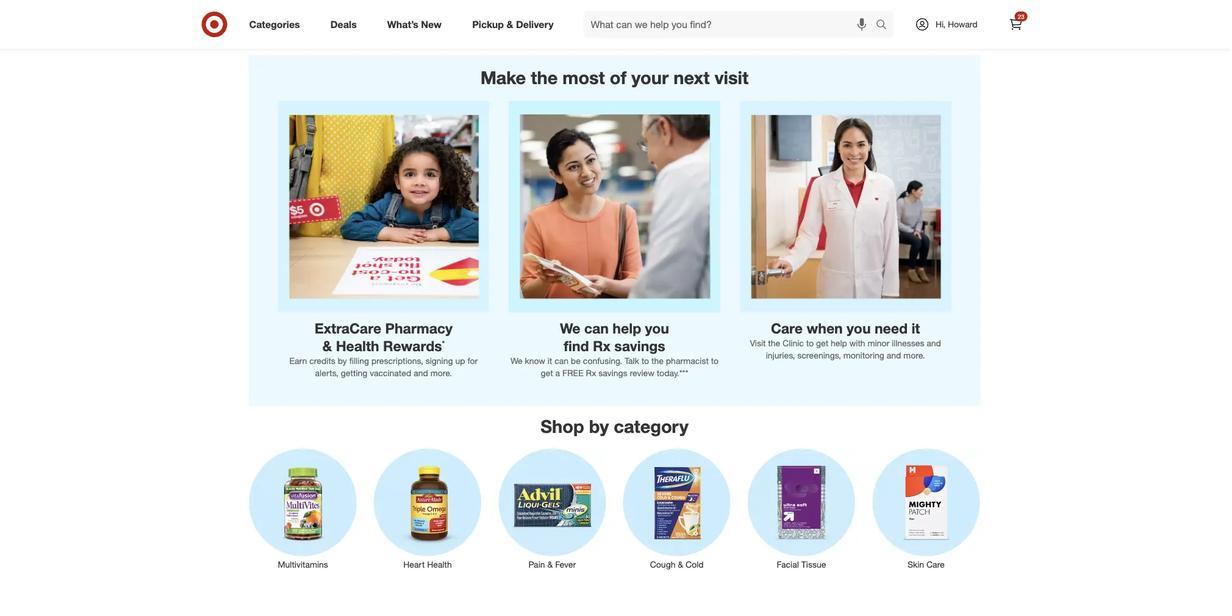 Task type: vqa. For each thing, say whether or not it's contained in the screenshot.
Clinic
yes



Task type: describe. For each thing, give the bounding box(es) containing it.
cough
[[650, 560, 676, 570]]

injuries,
[[766, 350, 795, 361]]

cough & cold link
[[615, 447, 739, 571]]

today.***
[[657, 368, 688, 378]]

a
[[556, 368, 560, 378]]

pickup
[[472, 18, 504, 30]]

& for pickup
[[507, 18, 513, 30]]

signing
[[426, 356, 453, 366]]

make the most of your next visit
[[481, 67, 749, 88]]

heart health
[[403, 560, 452, 570]]

0 vertical spatial we
[[560, 320, 580, 337]]

and inside earn credits by filling prescriptions, signing up for alerts, getting vaccinated and more.
[[414, 368, 428, 378]]

what's new link
[[377, 11, 457, 38]]

health inside extracare pharmacy & health rewards *
[[336, 337, 379, 354]]

1 vertical spatial can
[[555, 356, 569, 366]]

illnesses
[[892, 338, 925, 349]]

pharmacy
[[385, 320, 453, 337]]

what's new
[[387, 18, 442, 30]]

pain & fever
[[529, 560, 576, 570]]

& for cough
[[678, 560, 683, 570]]

hi, howard
[[936, 19, 978, 30]]

0 vertical spatial rx
[[593, 337, 611, 354]]

getting
[[341, 368, 367, 378]]

care inside skin care link
[[927, 560, 945, 570]]

pickup & delivery
[[472, 18, 554, 30]]

facial tissue
[[777, 560, 826, 570]]

you inside we can help you find rx savings we know it can be confusing. talk to the pharmacist to get a free rx savings review today.***
[[645, 320, 669, 337]]

shop
[[541, 416, 584, 438]]

23 link
[[1003, 11, 1030, 38]]

most
[[563, 67, 605, 88]]

credits
[[309, 356, 335, 366]]

howard
[[948, 19, 978, 30]]

need
[[875, 320, 908, 337]]

heart health link
[[365, 447, 490, 571]]

help inside the care when you need it visit the clinic to get help with minor illnesses and injuries, screenings, monitoring and more.
[[831, 338, 847, 349]]

pain & fever link
[[490, 447, 615, 571]]

next
[[674, 67, 710, 88]]

care inside the care when you need it visit the clinic to get help with minor illnesses and injuries, screenings, monitoring and more.
[[771, 320, 803, 337]]

visit
[[750, 338, 766, 349]]

get inside the care when you need it visit the clinic to get help with minor illnesses and injuries, screenings, monitoring and more.
[[816, 338, 829, 349]]

up
[[455, 356, 465, 366]]

health inside heart health link
[[427, 560, 452, 570]]

confusing.
[[583, 356, 622, 366]]

with
[[850, 338, 866, 349]]

1 vertical spatial savings
[[599, 368, 627, 378]]

minor
[[868, 338, 890, 349]]

more. inside earn credits by filling prescriptions, signing up for alerts, getting vaccinated and more.
[[431, 368, 452, 378]]

1 horizontal spatial to
[[711, 356, 719, 366]]

you inside the care when you need it visit the clinic to get help with minor illnesses and injuries, screenings, monitoring and more.
[[847, 320, 871, 337]]

search
[[871, 20, 900, 31]]

be
[[571, 356, 581, 366]]

tissue
[[801, 560, 826, 570]]

multivitamins
[[278, 560, 328, 570]]



Task type: locate. For each thing, give the bounding box(es) containing it.
new
[[421, 18, 442, 30]]

pain
[[529, 560, 545, 570]]

by left filling
[[338, 356, 347, 366]]

prescriptions,
[[372, 356, 423, 366]]

it
[[912, 320, 920, 337], [548, 356, 552, 366]]

0 horizontal spatial by
[[338, 356, 347, 366]]

health right heart
[[427, 560, 452, 570]]

1 horizontal spatial we
[[560, 320, 580, 337]]

0 vertical spatial care
[[771, 320, 803, 337]]

2 vertical spatial the
[[652, 356, 664, 366]]

get inside we can help you find rx savings we know it can be confusing. talk to the pharmacist to get a free rx savings review today.***
[[541, 368, 553, 378]]

the left the most
[[531, 67, 558, 88]]

help inside we can help you find rx savings we know it can be confusing. talk to the pharmacist to get a free rx savings review today.***
[[613, 320, 641, 337]]

filling
[[349, 356, 369, 366]]

clinic
[[783, 338, 804, 349]]

2 horizontal spatial to
[[806, 338, 814, 349]]

category
[[614, 416, 689, 438]]

talk
[[625, 356, 639, 366]]

help up talk at the bottom of the page
[[613, 320, 641, 337]]

0 horizontal spatial to
[[642, 356, 649, 366]]

0 vertical spatial health
[[336, 337, 379, 354]]

0 horizontal spatial more.
[[431, 368, 452, 378]]

delivery
[[516, 18, 554, 30]]

to
[[806, 338, 814, 349], [642, 356, 649, 366], [711, 356, 719, 366]]

heart
[[403, 560, 425, 570]]

and down illnesses
[[887, 350, 901, 361]]

know
[[525, 356, 545, 366]]

1 horizontal spatial help
[[831, 338, 847, 349]]

you
[[645, 320, 669, 337], [847, 320, 871, 337]]

skin care
[[908, 560, 945, 570]]

1 vertical spatial it
[[548, 356, 552, 366]]

0 horizontal spatial get
[[541, 368, 553, 378]]

0 horizontal spatial health
[[336, 337, 379, 354]]

of
[[610, 67, 627, 88]]

1 horizontal spatial care
[[927, 560, 945, 570]]

0 vertical spatial get
[[816, 338, 829, 349]]

you up pharmacist
[[645, 320, 669, 337]]

when
[[807, 320, 843, 337]]

categories link
[[239, 11, 315, 38]]

what's
[[387, 18, 418, 30]]

&
[[507, 18, 513, 30], [322, 337, 332, 354], [548, 560, 553, 570], [678, 560, 683, 570]]

categories
[[249, 18, 300, 30]]

1 horizontal spatial can
[[584, 320, 609, 337]]

skin care link
[[864, 447, 989, 571]]

deals
[[331, 18, 357, 30]]

more.
[[904, 350, 925, 361], [431, 368, 452, 378]]

0 horizontal spatial and
[[414, 368, 428, 378]]

0 vertical spatial savings
[[615, 337, 665, 354]]

0 vertical spatial it
[[912, 320, 920, 337]]

rx
[[593, 337, 611, 354], [586, 368, 596, 378]]

the inside we can help you find rx savings we know it can be confusing. talk to the pharmacist to get a free rx savings review today.***
[[652, 356, 664, 366]]

alerts,
[[315, 368, 339, 378]]

1 vertical spatial more.
[[431, 368, 452, 378]]

care
[[771, 320, 803, 337], [927, 560, 945, 570]]

more. down illnesses
[[904, 350, 925, 361]]

0 vertical spatial and
[[927, 338, 941, 349]]

facial tissue link
[[739, 447, 864, 571]]

get
[[816, 338, 829, 349], [541, 368, 553, 378]]

0 horizontal spatial you
[[645, 320, 669, 337]]

0 horizontal spatial care
[[771, 320, 803, 337]]

more. down "signing"
[[431, 368, 452, 378]]

hi,
[[936, 19, 946, 30]]

rewards
[[383, 337, 442, 354]]

1 horizontal spatial get
[[816, 338, 829, 349]]

get left a
[[541, 368, 553, 378]]

review
[[630, 368, 654, 378]]

can up find
[[584, 320, 609, 337]]

find
[[564, 337, 589, 354]]

help left with
[[831, 338, 847, 349]]

it inside we can help you find rx savings we know it can be confusing. talk to the pharmacist to get a free rx savings review today.***
[[548, 356, 552, 366]]

deals link
[[320, 11, 372, 38]]

0 vertical spatial can
[[584, 320, 609, 337]]

facial
[[777, 560, 799, 570]]

1 vertical spatial care
[[927, 560, 945, 570]]

we up find
[[560, 320, 580, 337]]

23
[[1018, 13, 1025, 20]]

& for pain
[[548, 560, 553, 570]]

savings
[[615, 337, 665, 354], [599, 368, 627, 378]]

1 vertical spatial the
[[768, 338, 780, 349]]

& up the credits
[[322, 337, 332, 354]]

for
[[468, 356, 478, 366]]

1 vertical spatial get
[[541, 368, 553, 378]]

2 horizontal spatial the
[[768, 338, 780, 349]]

monitoring
[[844, 350, 885, 361]]

1 vertical spatial help
[[831, 338, 847, 349]]

& right "pain"
[[548, 560, 553, 570]]

1 horizontal spatial health
[[427, 560, 452, 570]]

you up with
[[847, 320, 871, 337]]

1 horizontal spatial you
[[847, 320, 871, 337]]

can up a
[[555, 356, 569, 366]]

2 you from the left
[[847, 320, 871, 337]]

1 horizontal spatial more.
[[904, 350, 925, 361]]

0 horizontal spatial help
[[613, 320, 641, 337]]

1 vertical spatial by
[[589, 416, 609, 438]]

visit
[[715, 67, 749, 88]]

1 horizontal spatial by
[[589, 416, 609, 438]]

0 horizontal spatial the
[[531, 67, 558, 88]]

1 horizontal spatial the
[[652, 356, 664, 366]]

to right pharmacist
[[711, 356, 719, 366]]

1 vertical spatial rx
[[586, 368, 596, 378]]

the up injuries,
[[768, 338, 780, 349]]

1 vertical spatial and
[[887, 350, 901, 361]]

cough & cold
[[650, 560, 704, 570]]

we
[[560, 320, 580, 337], [511, 356, 523, 366]]

skin
[[908, 560, 924, 570]]

cold
[[686, 560, 704, 570]]

& left the cold
[[678, 560, 683, 570]]

to inside the care when you need it visit the clinic to get help with minor illnesses and injuries, screenings, monitoring and more.
[[806, 338, 814, 349]]

the
[[531, 67, 558, 88], [768, 338, 780, 349], [652, 356, 664, 366]]

savings up talk at the bottom of the page
[[615, 337, 665, 354]]

0 vertical spatial the
[[531, 67, 558, 88]]

and right illnesses
[[927, 338, 941, 349]]

health
[[336, 337, 379, 354], [427, 560, 452, 570]]

1 horizontal spatial it
[[912, 320, 920, 337]]

care right skin
[[927, 560, 945, 570]]

rx down confusing.
[[586, 368, 596, 378]]

1 vertical spatial we
[[511, 356, 523, 366]]

fever
[[555, 560, 576, 570]]

and down "signing"
[[414, 368, 428, 378]]

pharmacist
[[666, 356, 709, 366]]

extracare
[[315, 320, 381, 337]]

by
[[338, 356, 347, 366], [589, 416, 609, 438]]

1 horizontal spatial and
[[887, 350, 901, 361]]

health up filling
[[336, 337, 379, 354]]

more. inside the care when you need it visit the clinic to get help with minor illnesses and injuries, screenings, monitoring and more.
[[904, 350, 925, 361]]

earn
[[290, 356, 307, 366]]

earn credits by filling prescriptions, signing up for alerts, getting vaccinated and more.
[[290, 356, 478, 378]]

to up review
[[642, 356, 649, 366]]

0 vertical spatial by
[[338, 356, 347, 366]]

your
[[632, 67, 669, 88]]

0 horizontal spatial it
[[548, 356, 552, 366]]

it up illnesses
[[912, 320, 920, 337]]

by right shop
[[589, 416, 609, 438]]

shop by category
[[541, 416, 689, 438]]

care when you need it visit the clinic to get help with minor illnesses and injuries, screenings, monitoring and more.
[[750, 320, 941, 361]]

0 horizontal spatial we
[[511, 356, 523, 366]]

*
[[442, 339, 445, 348]]

& inside extracare pharmacy & health rewards *
[[322, 337, 332, 354]]

can
[[584, 320, 609, 337], [555, 356, 569, 366]]

get up screenings,
[[816, 338, 829, 349]]

extracare pharmacy & health rewards *
[[315, 320, 453, 354]]

pickup & delivery link
[[462, 11, 569, 38]]

1 you from the left
[[645, 320, 669, 337]]

1 vertical spatial health
[[427, 560, 452, 570]]

2 horizontal spatial and
[[927, 338, 941, 349]]

free
[[563, 368, 584, 378]]

make
[[481, 67, 526, 88]]

it right 'know'
[[548, 356, 552, 366]]

0 horizontal spatial can
[[555, 356, 569, 366]]

multivitamins link
[[241, 447, 365, 571]]

2 vertical spatial and
[[414, 368, 428, 378]]

we can help you find rx savings we know it can be confusing. talk to the pharmacist to get a free rx savings review today.***
[[511, 320, 719, 378]]

vaccinated
[[370, 368, 411, 378]]

we left 'know'
[[511, 356, 523, 366]]

& right pickup
[[507, 18, 513, 30]]

by inside earn credits by filling prescriptions, signing up for alerts, getting vaccinated and more.
[[338, 356, 347, 366]]

What can we help you find? suggestions appear below search field
[[584, 11, 879, 38]]

care up clinic
[[771, 320, 803, 337]]

the inside the care when you need it visit the clinic to get help with minor illnesses and injuries, screenings, monitoring and more.
[[768, 338, 780, 349]]

the up today.***
[[652, 356, 664, 366]]

it inside the care when you need it visit the clinic to get help with minor illnesses and injuries, screenings, monitoring and more.
[[912, 320, 920, 337]]

search button
[[871, 11, 900, 40]]

help
[[613, 320, 641, 337], [831, 338, 847, 349]]

savings down confusing.
[[599, 368, 627, 378]]

0 vertical spatial help
[[613, 320, 641, 337]]

screenings,
[[798, 350, 841, 361]]

0 vertical spatial more.
[[904, 350, 925, 361]]

rx up confusing.
[[593, 337, 611, 354]]

to up screenings,
[[806, 338, 814, 349]]



